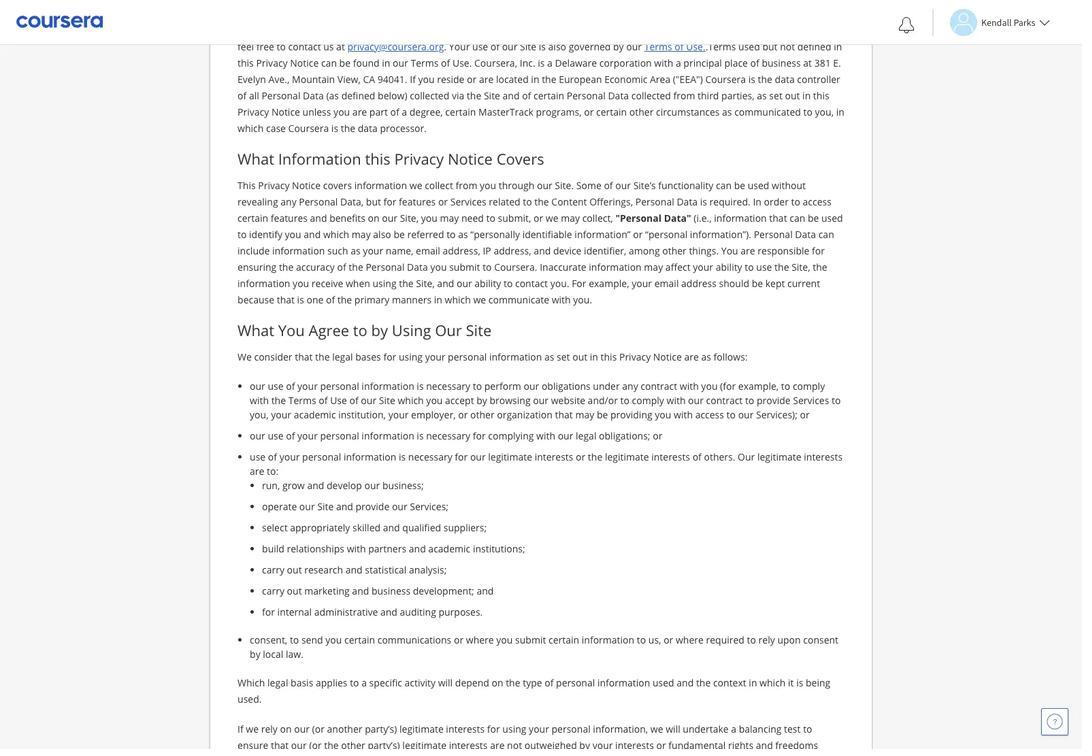 Task type: locate. For each thing, give the bounding box(es) containing it.
list
[[243, 379, 845, 662], [255, 479, 845, 620]]

run, grow and develop our business; list item
[[262, 479, 845, 493]]

1 horizontal spatial collected
[[632, 89, 671, 102]]

0 vertical spatial set
[[770, 89, 783, 102]]

1 vertical spatial you
[[278, 320, 305, 340]]

which inside .terms used but not defined in this privacy notice can be found in our terms of use. coursera, inc. is a delaware corporation with a principal place of business at 381 e. evelyn ave., mountain view, ca 94041. if you reside or are located in the european economic area ("eea") coursera is the data controller of all personal data (as defined below) collected via the site and of certain personal data collected from third parties, as set out in this privacy notice unless you are part of a degree, certain mastertrack programs, or certain other circumstances as communicated to you, in which case coursera is the data processor.
[[238, 122, 264, 135]]

other up affect
[[663, 244, 687, 257]]

access down without
[[803, 195, 832, 208]]

1 horizontal spatial also
[[549, 40, 567, 53]]

we left collect
[[410, 179, 423, 192]]

receive
[[312, 277, 343, 290]]

1 vertical spatial from
[[456, 179, 478, 192]]

1 horizontal spatial you
[[722, 244, 739, 257]]

to
[[804, 105, 813, 118], [523, 195, 532, 208], [792, 195, 801, 208], [487, 212, 496, 224], [238, 228, 247, 241], [447, 228, 456, 241], [483, 261, 492, 274], [745, 261, 754, 274], [504, 277, 513, 290], [353, 320, 368, 340], [473, 380, 482, 393], [782, 380, 791, 393], [621, 394, 630, 407], [746, 394, 755, 407], [832, 394, 841, 407], [727, 408, 736, 421], [290, 634, 299, 647], [637, 634, 646, 647], [748, 634, 757, 647], [350, 677, 359, 690], [804, 723, 813, 736]]

features down collect
[[399, 195, 436, 208]]

0 horizontal spatial also
[[373, 228, 391, 241]]

institution,
[[339, 408, 386, 421]]

and left context
[[677, 677, 694, 690]]

necessary inside our use of your personal information is necessary for complying with our legal obligations; or list item
[[427, 429, 471, 442]]

1 vertical spatial email
[[655, 277, 679, 290]]

1 horizontal spatial where
[[676, 634, 704, 647]]

revealing
[[238, 195, 278, 208]]

not inside .terms used but not defined in this privacy notice can be found in our terms of use. coursera, inc. is a delaware corporation with a principal place of business at 381 e. evelyn ave., mountain view, ca 94041. if you reside or are located in the european economic area ("eea") coursera is the data controller of all personal data (as defined below) collected via the site and of certain personal data collected from third parties, as set out in this privacy notice unless you are part of a degree, certain mastertrack programs, or certain other circumstances as communicated to you, in which case coursera is the data processor.
[[781, 40, 796, 53]]

1 vertical spatial set
[[557, 350, 570, 363]]

2 horizontal spatial legal
[[576, 429, 597, 442]]

1 horizontal spatial rely
[[759, 634, 776, 647]]

also up name, at top
[[373, 228, 391, 241]]

list item
[[250, 450, 845, 620]]

1 horizontal spatial defined
[[798, 40, 832, 53]]

0 vertical spatial carry
[[262, 564, 285, 577]]

use
[[473, 40, 488, 53], [757, 261, 773, 274], [268, 380, 284, 393], [268, 429, 284, 442], [250, 451, 266, 464]]

carry for carry out marketing and business development; and
[[262, 585, 285, 598]]

this
[[238, 179, 256, 192]]

address, left ip
[[443, 244, 481, 257]]

business
[[762, 56, 801, 69], [372, 585, 411, 598]]

select
[[262, 521, 288, 534]]

rely up ensure
[[261, 723, 278, 736]]

can inside this privacy notice covers information we collect from you through our site. some of our site's functionality can be used without revealing any personal data, but for features or services related to the content offerings, personal data is required. in order to access certain features and benefits on our site, you may need to submit, or we may collect,
[[716, 179, 732, 192]]

0 vertical spatial email
[[416, 244, 441, 257]]

may inside our use of your personal information is necessary to perform our obligations under any contract with you (for example, to comply with the terms of use of our site which you accept by browsing our website and/or to comply with our contract to provide services to you, your academic institution, your employer, or other organization that may be providing you with access to our services); or
[[576, 408, 595, 421]]

personal up run, grow and develop our business;
[[302, 451, 341, 464]]

1 horizontal spatial from
[[674, 89, 696, 102]]

this down processor.
[[365, 148, 391, 169]]

information inside which legal basis applies to a specific activity will depend on the type of personal information used and the context in which it is being used.
[[598, 677, 651, 690]]

programs,
[[536, 105, 582, 118]]

for inside use of your personal information is necessary for our legitimate interests or the legitimate interests of others. our legitimate interests are to:
[[455, 451, 468, 464]]

run, grow and develop our business;
[[262, 479, 424, 492]]

1 horizontal spatial business
[[762, 56, 801, 69]]

0 vertical spatial necessary
[[427, 380, 471, 393]]

what for what you agree to by using our site
[[238, 320, 274, 340]]

0 horizontal spatial submit
[[450, 261, 481, 274]]

of right one
[[326, 293, 335, 306]]

are left to:
[[250, 465, 265, 478]]

and
[[503, 89, 520, 102], [310, 212, 327, 224], [304, 228, 321, 241], [534, 244, 551, 257], [437, 277, 454, 290], [307, 479, 324, 492], [336, 500, 353, 513], [383, 521, 400, 534], [409, 543, 426, 555], [346, 564, 363, 577], [352, 585, 369, 598], [477, 585, 494, 598], [381, 606, 398, 619], [677, 677, 694, 690], [757, 739, 774, 750]]

0 vertical spatial but
[[763, 40, 778, 53]]

for inside this privacy notice covers information we collect from you through our site. some of our site's functionality can be used without revealing any personal data, but for features or services related to the content offerings, personal data is required. in order to access certain features and benefits on our site, you may need to submit, or we may collect,
[[384, 195, 397, 208]]

1 vertical spatial but
[[366, 195, 381, 208]]

covers
[[497, 148, 545, 169]]

site's
[[634, 179, 656, 192]]

1 vertical spatial what
[[238, 320, 274, 340]]

0 vertical spatial our
[[435, 320, 462, 340]]

1 horizontal spatial using
[[399, 350, 423, 363]]

our inside use of your personal information is necessary for our legitimate interests or the legitimate interests of others. our legitimate interests are to:
[[738, 451, 756, 464]]

for inside (i.e., information that can be used to identify you and which may also be referred to as "personally identifiable information" or "personal information"). personal data can include information such as your name, email address, ip address, and device identifier, among other things. you are responsible for ensuring the accuracy of the personal data you submit to coursera. inaccurate information may affect your ability to use the site, the information you receive when using the site, and our ability to contact you. for example, your email address should be kept current because that is one of the primary manners in which we communicate with you.
[[813, 244, 825, 257]]

0 vertical spatial use.
[[687, 40, 706, 53]]

0 vertical spatial rely
[[759, 634, 776, 647]]

personal up accept
[[448, 350, 487, 363]]

personal inside use of your personal information is necessary for our legitimate interests or the legitimate interests of others. our legitimate interests are to:
[[302, 451, 341, 464]]

the left european
[[542, 73, 557, 86]]

1 what from the top
[[238, 148, 274, 169]]

for right data,
[[384, 195, 397, 208]]

that right consider
[[295, 350, 313, 363]]

can up mountain in the left top of the page
[[321, 56, 337, 69]]

terms left use
[[289, 394, 316, 407]]

on inside this privacy notice covers information we collect from you through our site. some of our site's functionality can be used without revealing any personal data, but for features or services related to the content offerings, personal data is required. in order to access certain features and benefits on our site, you may need to submit, or we may collect,
[[368, 212, 380, 224]]

we right information,
[[651, 723, 664, 736]]

other inside (i.e., information that can be used to identify you and which may also be referred to as "personally identifiable information" or "personal information"). personal data can include information such as your name, email address, ip address, and device identifier, among other things. you are responsible for ensuring the accuracy of the personal data you submit to coursera. inaccurate information may affect your ability to use the site, the information you receive when using the site, and our ability to contact you. for example, your email address should be kept current because that is one of the primary manners in which we communicate with you.
[[663, 244, 687, 257]]

suppliers;
[[444, 521, 487, 534]]

1 vertical spatial example,
[[739, 380, 779, 393]]

list item containing use of your personal information is necessary for our legitimate interests or the legitimate interests of others. our legitimate interests are to:
[[250, 450, 845, 620]]

be up "view,"
[[340, 56, 351, 69]]

required.
[[710, 195, 751, 208]]

using up outweighed
[[503, 723, 527, 736]]

rely inside if we rely on our (or another party's) legitimate interests for using your personal information, we will undertake a balancing test to ensure that our (or the other party's) legitimate interests are not outweighed by your interests or fundamental rights and freedom
[[261, 723, 278, 736]]

because
[[238, 293, 275, 306]]

if
[[410, 73, 416, 86], [238, 723, 244, 736]]

personal inside if we rely on our (or another party's) legitimate interests for using your personal information, we will undertake a balancing test to ensure that our (or the other party's) legitimate interests are not outweighed by your interests or fundamental rights and freedom
[[552, 723, 591, 736]]

0 horizontal spatial collected
[[410, 89, 450, 102]]

1 horizontal spatial example,
[[739, 380, 779, 393]]

show notifications image
[[899, 17, 915, 33]]

information down ensuring
[[238, 277, 290, 290]]

necessary for for
[[427, 429, 471, 442]]

1 horizontal spatial not
[[781, 40, 796, 53]]

0 vertical spatial party's)
[[365, 723, 397, 736]]

on right depend at the left bottom
[[492, 677, 504, 690]]

relationships
[[287, 543, 345, 555]]

2 where from the left
[[676, 634, 704, 647]]

0 horizontal spatial terms
[[289, 394, 316, 407]]

privacy@coursera.org . your use of our site is also governed by our terms of use.
[[348, 40, 706, 53]]

carry out marketing and business development; and
[[262, 585, 494, 598]]

by inside our use of your personal information is necessary to perform our obligations under any contract with you (for example, to comply with the terms of use of our site which you accept by browsing our website and/or to comply with our contract to provide services to you, your academic institution, your employer, or other organization that may be providing you with access to our services); or
[[477, 394, 488, 407]]

economic
[[605, 73, 648, 86]]

collect
[[425, 179, 453, 192]]

1 horizontal spatial email
[[655, 277, 679, 290]]

on inside if we rely on our (or another party's) legitimate interests for using your personal information, we will undertake a balancing test to ensure that our (or the other party's) legitimate interests are not outweighed by your interests or fundamental rights and freedom
[[280, 723, 292, 736]]

academic inside our use of your personal information is necessary to perform our obligations under any contract with you (for example, to comply with the terms of use of our site which you accept by browsing our website and/or to comply with our contract to provide services to you, your academic institution, your employer, or other organization that may be providing you with access to our services); or
[[294, 408, 336, 421]]

1 carry from the top
[[262, 564, 285, 577]]

legal inside our use of your personal information is necessary for complying with our legal obligations; or list item
[[576, 429, 597, 442]]

2 horizontal spatial terms
[[645, 40, 673, 53]]

the right via
[[467, 89, 482, 102]]

0 horizontal spatial from
[[456, 179, 478, 192]]

offerings,
[[590, 195, 633, 208]]

a inside if we rely on our (or another party's) legitimate interests for using your personal information, we will undertake a balancing test to ensure that our (or the other party's) legitimate interests are not outweighed by your interests or fundamental rights and freedom
[[732, 723, 737, 736]]

notice down information
[[292, 179, 321, 192]]

1 horizontal spatial comply
[[793, 380, 826, 393]]

as up obligations
[[545, 350, 555, 363]]

where down purposes.
[[466, 634, 494, 647]]

but inside this privacy notice covers information we collect from you through our site. some of our site's functionality can be used without revealing any personal data, but for features or services related to the content offerings, personal data is required. in order to access certain features and benefits on our site, you may need to submit, or we may collect,
[[366, 195, 381, 208]]

0 vertical spatial academic
[[294, 408, 336, 421]]

used inside (i.e., information that can be used to identify you and which may also be referred to as "personally identifiable information" or "personal information"). personal data can include information such as your name, email address, ip address, and device identifier, among other things. you are responsible for ensuring the accuracy of the personal data you submit to coursera. inaccurate information may affect your ability to use the site, the information you receive when using the site, and our ability to contact you. for example, your email address should be kept current because that is one of the primary manners in which we communicate with you.
[[822, 212, 844, 224]]

the down agree
[[315, 350, 330, 363]]

0 vertical spatial you
[[722, 244, 739, 257]]

part
[[370, 105, 388, 118]]

of right use
[[350, 394, 359, 407]]

1 vertical spatial terms
[[411, 56, 439, 69]]

collected down area
[[632, 89, 671, 102]]

0 vertical spatial not
[[781, 40, 796, 53]]

or right reside
[[467, 73, 477, 86]]

personal down covers
[[299, 195, 338, 208]]

with inside (i.e., information that can be used to identify you and which may also be referred to as "personally identifiable information" or "personal information"). personal data can include information such as your name, email address, ip address, and device identifier, among other things. you are responsible for ensuring the accuracy of the personal data you submit to coursera. inaccurate information may affect your ability to use the site, the information you receive when using the site, and our ability to contact you. for example, your email address should be kept current because that is one of the primary manners in which we communicate with you.
[[552, 293, 571, 306]]

1 horizontal spatial submit
[[516, 634, 546, 647]]

2 vertical spatial necessary
[[409, 451, 453, 464]]

coursera.
[[495, 261, 538, 274]]

(i.e.,
[[694, 212, 712, 224]]

list containing our use of your personal information is necessary to perform our obligations under any contract with you (for example, to comply with the terms of use of our site which you accept by browsing our website and/or to comply with our contract to provide services to you, your academic institution, your employer, or other organization that may be providing you with access to our services); or
[[243, 379, 845, 662]]

site, up manners
[[416, 277, 435, 290]]

1 horizontal spatial data
[[775, 73, 795, 86]]

submit down "personally
[[450, 261, 481, 274]]

the up manners
[[399, 277, 414, 290]]

2 vertical spatial legal
[[268, 677, 288, 690]]

related
[[489, 195, 521, 208]]

of down consider
[[286, 380, 295, 393]]

used inside this privacy notice covers information we collect from you through our site. some of our site's functionality can be used without revealing any personal data, but for features or services related to the content offerings, personal data is required. in order to access certain features and benefits on our site, you may need to submit, or we may collect,
[[748, 179, 770, 192]]

1 horizontal spatial any
[[623, 380, 639, 393]]

1 horizontal spatial you,
[[816, 105, 834, 118]]

1 vertical spatial services
[[794, 394, 830, 407]]

1 vertical spatial legal
[[576, 429, 597, 442]]

in inside (i.e., information that can be used to identify you and which may also be referred to as "personally identifiable information" or "personal information"). personal data can include information such as your name, email address, ip address, and device identifier, among other things. you are responsible for ensuring the accuracy of the personal data you submit to coursera. inaccurate information may affect your ability to use the site, the information you receive when using the site, and our ability to contact you. for example, your email address should be kept current because that is one of the primary manners in which we communicate with you.
[[434, 293, 443, 306]]

2 what from the top
[[238, 320, 274, 340]]

we up identifiable
[[546, 212, 559, 224]]

1 vertical spatial comply
[[632, 394, 665, 407]]

type
[[523, 677, 543, 690]]

comply up providing
[[632, 394, 665, 407]]

of down .
[[441, 56, 450, 69]]

legal left basis
[[268, 677, 288, 690]]

at
[[804, 56, 813, 69]]

you.
[[551, 277, 570, 290], [574, 293, 593, 306]]

our right using
[[435, 320, 462, 340]]

other down another
[[341, 739, 366, 750]]

0 vertical spatial will
[[438, 677, 453, 690]]

0 horizontal spatial rely
[[261, 723, 278, 736]]

0 vertical spatial using
[[373, 277, 397, 290]]

necessary inside our use of your personal information is necessary to perform our obligations under any contract with you (for example, to comply with the terms of use of our site which you accept by browsing our website and/or to comply with our contract to provide services to you, your academic institution, your employer, or other organization that may be providing you with access to our services); or
[[427, 380, 471, 393]]

from
[[674, 89, 696, 102], [456, 179, 478, 192]]

among
[[629, 244, 660, 257]]

features
[[399, 195, 436, 208], [271, 212, 308, 224]]

accuracy
[[296, 261, 335, 274]]

0 vertical spatial any
[[281, 195, 297, 208]]

by left "local"
[[250, 648, 261, 661]]

2 carry from the top
[[262, 585, 285, 598]]

if inside .terms used but not defined in this privacy notice can be found in our terms of use. coursera, inc. is a delaware corporation with a principal place of business at 381 e. evelyn ave., mountain view, ca 94041. if you reside or are located in the european economic area ("eea") coursera is the data controller of all personal data (as defined below) collected via the site and of certain personal data collected from third parties, as set out in this privacy notice unless you are part of a degree, certain mastertrack programs, or certain other circumstances as communicated to you, in which case coursera is the data processor.
[[410, 73, 416, 86]]

0 vertical spatial what
[[238, 148, 274, 169]]

0 horizontal spatial you,
[[250, 408, 269, 421]]

0 horizontal spatial ability
[[475, 277, 501, 290]]

or up identifiable
[[534, 212, 544, 224]]

certain down via
[[446, 105, 476, 118]]

1 vertical spatial our
[[738, 451, 756, 464]]

information up develop
[[344, 451, 397, 464]]

carry
[[262, 564, 285, 577], [262, 585, 285, 598]]

information up the accuracy
[[272, 244, 325, 257]]

privacy@coursera.org
[[348, 40, 444, 53]]

out inside .terms used but not defined in this privacy notice can be found in our terms of use. coursera, inc. is a delaware corporation with a principal place of business at 381 e. evelyn ave., mountain view, ca 94041. if you reside or are located in the european economic area ("eea") coursera is the data controller of all personal data (as defined below) collected via the site and of certain personal data collected from third parties, as set out in this privacy notice unless you are part of a degree, certain mastertrack programs, or certain other circumstances as communicated to you, in which case coursera is the data processor.
[[786, 89, 801, 102]]

example, inside our use of your personal information is necessary to perform our obligations under any contract with you (for example, to comply with the terms of use of our site which you accept by browsing our website and/or to comply with our contract to provide services to you, your academic institution, your employer, or other organization that may be providing you with access to our services); or
[[739, 380, 779, 393]]

and inside list item
[[307, 479, 324, 492]]

any inside this privacy notice covers information we collect from you through our site. some of our site's functionality can be used without revealing any personal data, but for features or services related to the content offerings, personal data is required. in order to access certain features and benefits on our site, you may need to submit, or we may collect,
[[281, 195, 297, 208]]

found
[[353, 56, 380, 69]]

defined down "view,"
[[342, 89, 376, 102]]

through
[[499, 179, 535, 192]]

submit,
[[498, 212, 531, 224]]

ca
[[363, 73, 375, 86]]

0 vertical spatial defined
[[798, 40, 832, 53]]

you down information").
[[722, 244, 739, 257]]

to:
[[267, 465, 279, 478]]

area
[[650, 73, 671, 86]]

personal up outweighed
[[552, 723, 591, 736]]

access inside our use of your personal information is necessary to perform our obligations under any contract with you (for example, to comply with the terms of use of our site which you accept by browsing our website and/or to comply with our contract to provide services to you, your academic institution, your employer, or other organization that may be providing you with access to our services); or
[[696, 408, 725, 421]]

(i.e., information that can be used to identify you and which may also be referred to as "personally identifiable information" or "personal information"). personal data can include information such as your name, email address, ip address, and device identifier, among other things. you are responsible for ensuring the accuracy of the personal data you submit to coursera. inaccurate information may affect your ability to use the site, the information you receive when using the site, and our ability to contact you. for example, your email address should be kept current because that is one of the primary manners in which we communicate with you.
[[238, 212, 844, 306]]

if inside if we rely on our (or another party's) legitimate interests for using your personal information, we will undertake a balancing test to ensure that our (or the other party's) legitimate interests are not outweighed by your interests or fundamental rights and freedom
[[238, 723, 244, 736]]

coursera image
[[16, 11, 103, 33]]

used inside .terms used but not defined in this privacy notice can be found in our terms of use. coursera, inc. is a delaware corporation with a principal place of business at 381 e. evelyn ave., mountain view, ca 94041. if you reside or are located in the european economic area ("eea") coursera is the data controller of all personal data (as defined below) collected via the site and of certain personal data collected from third parties, as set out in this privacy notice unless you are part of a degree, certain mastertrack programs, or certain other circumstances as communicated to you, in which case coursera is the data processor.
[[739, 40, 761, 53]]

0 horizontal spatial access
[[696, 408, 725, 421]]

personal up use
[[320, 380, 359, 393]]

contract
[[641, 380, 678, 393], [707, 394, 743, 407]]

defined
[[798, 40, 832, 53], [342, 89, 376, 102]]

what up we
[[238, 320, 274, 340]]

necessary
[[427, 380, 471, 393], [427, 429, 471, 442], [409, 451, 453, 464]]

1 horizontal spatial academic
[[429, 543, 471, 555]]

which legal basis applies to a specific activity will depend on the type of personal information used and the context in which it is being used.
[[238, 677, 831, 706]]

2 horizontal spatial using
[[503, 723, 527, 736]]

0 horizontal spatial using
[[373, 277, 397, 290]]

are inside use of your personal information is necessary for our legitimate interests or the legitimate interests of others. our legitimate interests are to:
[[250, 465, 265, 478]]

use inside our use of your personal information is necessary to perform our obligations under any contract with you (for example, to comply with the terms of use of our site which you accept by browsing our website and/or to comply with our contract to provide services to you, your academic institution, your employer, or other organization that may be providing you with access to our services); or
[[268, 380, 284, 393]]

privacy inside this privacy notice covers information we collect from you through our site. some of our site's functionality can be used without revealing any personal data, but for features or services related to the content offerings, personal data is required. in order to access certain features and benefits on our site, you may need to submit, or we may collect,
[[258, 179, 290, 192]]

our use of your personal information is necessary for complying with our legal obligations; or list item
[[250, 429, 845, 443]]

0 horizontal spatial defined
[[342, 89, 376, 102]]

for internal administrative and auditing purposes.
[[262, 606, 483, 619]]

services;
[[410, 500, 449, 513]]

that
[[770, 212, 788, 224], [277, 293, 295, 306], [295, 350, 313, 363], [555, 408, 573, 421], [271, 739, 289, 750]]

be up required. on the right of the page
[[735, 179, 746, 192]]

1 horizontal spatial access
[[803, 195, 832, 208]]

1 vertical spatial you,
[[250, 408, 269, 421]]

0 horizontal spatial use.
[[453, 56, 472, 69]]

or inside (i.e., information that can be used to identify you and which may also be referred to as "personally identifiable information" or "personal information"). personal data can include information such as your name, email address, ip address, and device identifier, among other things. you are responsible for ensuring the accuracy of the personal data you submit to coursera. inaccurate information may affect your ability to use the site, the information you receive when using the site, and our ability to contact you. for example, your email address should be kept current because that is one of the primary manners in which we communicate with you.
[[634, 228, 643, 241]]

run,
[[262, 479, 280, 492]]

information inside this privacy notice covers information we collect from you through our site. some of our site's functionality can be used without revealing any personal data, but for features or services related to the content offerings, personal data is required. in order to access certain features and benefits on our site, you may need to submit, or we may collect,
[[355, 179, 407, 192]]

and inside if we rely on our (or another party's) legitimate interests for using your personal information, we will undertake a balancing test to ensure that our (or the other party's) legitimate interests are not outweighed by your interests or fundamental rights and freedom
[[757, 739, 774, 750]]

that inside our use of your personal information is necessary to perform our obligations under any contract with you (for example, to comply with the terms of use of our site which you accept by browsing our website and/or to comply with our contract to provide services to you, your academic institution, your employer, or other organization that may be providing you with access to our services); or
[[555, 408, 573, 421]]

or down collect
[[439, 195, 448, 208]]

email down referred
[[416, 244, 441, 257]]

example,
[[589, 277, 630, 290], [739, 380, 779, 393]]

carry up internal
[[262, 585, 285, 598]]

a inside which legal basis applies to a specific activity will depend on the type of personal information used and the context in which it is being used.
[[362, 677, 367, 690]]

a up the rights
[[732, 723, 737, 736]]

site, up current
[[792, 261, 811, 274]]

of right part
[[391, 105, 400, 118]]

but
[[763, 40, 778, 53], [366, 195, 381, 208]]

1 horizontal spatial but
[[763, 40, 778, 53]]

are
[[479, 73, 494, 86], [353, 105, 367, 118], [741, 244, 756, 257], [685, 350, 699, 363], [250, 465, 265, 478], [490, 739, 505, 750]]

site, inside this privacy notice covers information we collect from you through our site. some of our site's functionality can be used without revealing any personal data, but for features or services related to the content offerings, personal data is required. in order to access certain features and benefits on our site, you may need to submit, or we may collect,
[[400, 212, 419, 224]]

the inside our use of your personal information is necessary to perform our obligations under any contract with you (for example, to comply with the terms of use of our site which you accept by browsing our website and/or to comply with our contract to provide services to you, your academic institution, your employer, or other organization that may be providing you with access to our services); or
[[272, 394, 286, 407]]

1 vertical spatial coursera
[[288, 122, 329, 135]]

data inside this privacy notice covers information we collect from you through our site. some of our site's functionality can be used without revealing any personal data, but for features or services related to the content offerings, personal data is required. in order to access certain features and benefits on our site, you may need to submit, or we may collect,
[[677, 195, 698, 208]]

set up communicated
[[770, 89, 783, 102]]

1 horizontal spatial features
[[399, 195, 436, 208]]

where right us,
[[676, 634, 704, 647]]

0 horizontal spatial services
[[451, 195, 487, 208]]

functionality
[[659, 179, 714, 192]]

manners
[[392, 293, 432, 306]]

rely left upon
[[759, 634, 776, 647]]

which inside which legal basis applies to a specific activity will depend on the type of personal information used and the context in which it is being used.
[[760, 677, 786, 690]]

for down our use of your personal information is necessary for complying with our legal obligations; or
[[455, 451, 468, 464]]

terms
[[645, 40, 673, 53], [411, 56, 439, 69], [289, 394, 316, 407]]

name,
[[386, 244, 414, 257]]

access inside this privacy notice covers information we collect from you through our site. some of our site's functionality can be used without revealing any personal data, but for features or services related to the content offerings, personal data is required. in order to access certain features and benefits on our site, you may need to submit, or we may collect,
[[803, 195, 832, 208]]

by inside consent, to send you certain communications or where you submit certain information to us, or where required to rely upon consent by local law.
[[250, 648, 261, 661]]

from inside this privacy notice covers information we collect from you through our site. some of our site's functionality can be used without revealing any personal data, but for features or services related to the content offerings, personal data is required. in order to access certain features and benefits on our site, you may need to submit, or we may collect,
[[456, 179, 478, 192]]

1 horizontal spatial services
[[794, 394, 830, 407]]

as
[[758, 89, 767, 102], [723, 105, 733, 118], [458, 228, 468, 241], [351, 244, 361, 257], [545, 350, 555, 363], [702, 350, 712, 363]]

administrative
[[315, 606, 378, 619]]

you
[[722, 244, 739, 257], [278, 320, 305, 340]]

research
[[305, 564, 343, 577]]

legal left bases
[[332, 350, 353, 363]]

0 horizontal spatial example,
[[589, 277, 630, 290]]

other down economic
[[630, 105, 654, 118]]

which
[[238, 677, 265, 690]]

0 vertical spatial also
[[549, 40, 567, 53]]

delaware
[[555, 56, 597, 69]]

your
[[449, 40, 470, 53]]

0 vertical spatial from
[[674, 89, 696, 102]]

can down without
[[790, 212, 806, 224]]

use inside (i.e., information that can be used to identify you and which may also be referred to as "personally identifiable information" or "personal information"). personal data can include information such as your name, email address, ip address, and device identifier, among other things. you are responsible for ensuring the accuracy of the personal data you submit to coursera. inaccurate information may affect your ability to use the site, the information you receive when using the site, and our ability to contact you. for example, your email address should be kept current because that is one of the primary manners in which we communicate with you.
[[757, 261, 773, 274]]

certain inside this privacy notice covers information we collect from you through our site. some of our site's functionality can be used without revealing any personal data, but for features or services related to the content offerings, personal data is required. in order to access certain features and benefits on our site, you may need to submit, or we may collect,
[[238, 212, 268, 224]]

features up 'identify'
[[271, 212, 308, 224]]

party's) right another
[[365, 723, 397, 736]]

required
[[707, 634, 745, 647]]

is inside (i.e., information that can be used to identify you and which may also be referred to as "personally identifiable information" or "personal information"). personal data can include information such as your name, email address, ip address, and device identifier, among other things. you are responsible for ensuring the accuracy of the personal data you submit to coursera. inaccurate information may affect your ability to use the site, the information you receive when using the site, and our ability to contact you. for example, your email address should be kept current because that is one of the primary manners in which we communicate with you.
[[297, 293, 304, 306]]

0 horizontal spatial on
[[280, 723, 292, 736]]

necessary down our use of your personal information is necessary for complying with our legal obligations; or
[[409, 451, 453, 464]]

website
[[551, 394, 586, 407]]

is inside which legal basis applies to a specific activity will depend on the type of personal information used and the context in which it is being used.
[[797, 677, 804, 690]]

terms up reside
[[411, 56, 439, 69]]

your
[[363, 244, 384, 257], [693, 261, 714, 274], [632, 277, 653, 290], [425, 350, 446, 363], [298, 380, 318, 393], [271, 408, 292, 421], [389, 408, 409, 421], [298, 429, 318, 442], [280, 451, 300, 464], [529, 723, 550, 736], [593, 739, 613, 750]]

certain up programs,
[[534, 89, 565, 102]]

for right bases
[[384, 350, 397, 363]]

data down functionality
[[677, 195, 698, 208]]

outweighed
[[525, 739, 577, 750]]

will inside if we rely on our (or another party's) legitimate interests for using your personal information, we will undertake a balancing test to ensure that our (or the other party's) legitimate interests are not outweighed by your interests or fundamental rights and freedom
[[666, 723, 681, 736]]

1 vertical spatial if
[[238, 723, 244, 736]]

will right activity
[[438, 677, 453, 690]]

collected
[[410, 89, 450, 102], [632, 89, 671, 102]]

information inside our use of your personal information is necessary to perform our obligations under any contract with you (for example, to comply with the terms of use of our site which you accept by browsing our website and/or to comply with our contract to provide services to you, your academic institution, your employer, or other organization that may be providing you with access to our services); or
[[362, 380, 415, 393]]

0 horizontal spatial features
[[271, 212, 308, 224]]

and inside which legal basis applies to a specific activity will depend on the type of personal information used and the context in which it is being used.
[[677, 677, 694, 690]]

is inside our use of your personal information is necessary to perform our obligations under any contract with you (for example, to comply with the terms of use of our site which you accept by browsing our website and/or to comply with our contract to provide services to you, your academic institution, your employer, or other organization that may be providing you with access to our services); or
[[417, 380, 424, 393]]

any right revealing
[[281, 195, 297, 208]]

the inside use of your personal information is necessary for our legitimate interests or the legitimate interests of others. our legitimate interests are to:
[[588, 451, 603, 464]]

which left 'case'
[[238, 122, 264, 135]]

if up ensure
[[238, 723, 244, 736]]

use up run,
[[250, 451, 266, 464]]

consent, to send you certain communications or where you submit certain information to us, or where required to rely upon consent by local law. list item
[[250, 633, 845, 662]]

0 horizontal spatial email
[[416, 244, 441, 257]]

we
[[410, 179, 423, 192], [546, 212, 559, 224], [474, 293, 486, 306], [246, 723, 259, 736], [651, 723, 664, 736]]

will inside which legal basis applies to a specific activity will depend on the type of personal information used and the context in which it is being used.
[[438, 677, 453, 690]]

1 horizontal spatial address,
[[494, 244, 532, 257]]

for right responsible
[[813, 244, 825, 257]]

are left follows:
[[685, 350, 699, 363]]

test
[[785, 723, 801, 736]]

1 vertical spatial rely
[[261, 723, 278, 736]]

select appropriately skilled and qualified suppliers; list item
[[262, 521, 845, 535]]

0 horizontal spatial you
[[278, 320, 305, 340]]

or right us,
[[664, 634, 674, 647]]

0 horizontal spatial business
[[372, 585, 411, 598]]

ability up should
[[716, 261, 743, 274]]

send
[[302, 634, 323, 647]]

(or right ensure
[[309, 739, 322, 750]]

operate our site and provide our services; list item
[[262, 500, 845, 514]]

0 vertical spatial legal
[[332, 350, 353, 363]]

2 vertical spatial on
[[280, 723, 292, 736]]

2 horizontal spatial on
[[492, 677, 504, 690]]

defined up 'at'
[[798, 40, 832, 53]]

party's) down "specific"
[[368, 739, 400, 750]]

0 vertical spatial features
[[399, 195, 436, 208]]

by inside if we rely on our (or another party's) legitimate interests for using your personal information, we will undertake a balancing test to ensure that our (or the other party's) legitimate interests are not outweighed by your interests or fundamental rights and freedom
[[580, 739, 590, 750]]

will up fundamental at the right
[[666, 723, 681, 736]]

381
[[815, 56, 831, 69]]

0 horizontal spatial you.
[[551, 277, 570, 290]]

personal down name, at top
[[366, 261, 405, 274]]

comply
[[793, 380, 826, 393], [632, 394, 665, 407]]

rely inside consent, to send you certain communications or where you submit certain information to us, or where required to rely upon consent by local law.
[[759, 634, 776, 647]]

use.
[[687, 40, 706, 53], [453, 56, 472, 69]]

of inside which legal basis applies to a specific activity will depend on the type of personal information used and the context in which it is being used.
[[545, 677, 554, 690]]

0 horizontal spatial contract
[[641, 380, 678, 393]]

used
[[739, 40, 761, 53], [748, 179, 770, 192], [822, 212, 844, 224], [653, 677, 675, 690]]

0 vertical spatial if
[[410, 73, 416, 86]]

be
[[340, 56, 351, 69], [735, 179, 746, 192], [808, 212, 820, 224], [394, 228, 405, 241], [752, 277, 764, 290], [597, 408, 608, 421]]

be inside this privacy notice covers information we collect from you through our site. some of our site's functionality can be used without revealing any personal data, but for features or services related to the content offerings, personal data is required. in order to access certain features and benefits on our site, you may need to submit, or we may collect,
[[735, 179, 746, 192]]

you inside (i.e., information that can be used to identify you and which may also be referred to as "personally identifiable information" or "personal information"). personal data can include information such as your name, email address, ip address, and device identifier, among other things. you are responsible for ensuring the accuracy of the personal data you submit to coursera. inaccurate information may affect your ability to use the site, the information you receive when using the site, and our ability to contact you. for example, your email address should be kept current because that is one of the primary manners in which we communicate with you.
[[722, 244, 739, 257]]

e.
[[834, 56, 842, 69]]

example, inside (i.e., information that can be used to identify you and which may also be referred to as "personally identifiable information" or "personal information"). personal data can include information such as your name, email address, ip address, and device identifier, among other things. you are responsible for ensuring the accuracy of the personal data you submit to coursera. inaccurate information may affect your ability to use the site, the information you receive when using the site, and our ability to contact you. for example, your email address should be kept current because that is one of the primary manners in which we communicate with you.
[[589, 277, 630, 290]]

data up responsible
[[796, 228, 817, 241]]

rely
[[759, 634, 776, 647], [261, 723, 278, 736]]

depend
[[456, 677, 490, 690]]



Task type: vqa. For each thing, say whether or not it's contained in the screenshot.
Just
no



Task type: describe. For each thing, give the bounding box(es) containing it.
1 vertical spatial features
[[271, 212, 308, 224]]

other inside .terms used but not defined in this privacy notice can be found in our terms of use. coursera, inc. is a delaware corporation with a principal place of business at 381 e. evelyn ave., mountain view, ca 94041. if you reside or are located in the european economic area ("eea") coursera is the data controller of all personal data (as defined below) collected via the site and of certain personal data collected from third parties, as set out in this privacy notice unless you are part of a degree, certain mastertrack programs, or certain other circumstances as communicated to you, in which case coursera is the data processor.
[[630, 105, 654, 118]]

may down benefits
[[352, 228, 371, 241]]

rights
[[729, 739, 754, 750]]

for internal administrative and auditing purposes. list item
[[262, 605, 845, 620]]

can inside .terms used but not defined in this privacy notice can be found in our terms of use. coursera, inc. is a delaware corporation with a principal place of business at 381 e. evelyn ave., mountain view, ca 94041. if you reside or are located in the european economic area ("eea") coursera is the data controller of all personal data (as defined below) collected via the site and of certain personal data collected from third parties, as set out in this privacy notice unless you are part of a degree, certain mastertrack programs, or certain other circumstances as communicated to you, in which case coursera is the data processor.
[[321, 56, 337, 69]]

of inside this privacy notice covers information we collect from you through our site. some of our site's functionality can be used without revealing any personal data, but for features or services related to the content offerings, personal data is required. in order to access certain features and benefits on our site, you may need to submit, or we may collect,
[[604, 179, 613, 192]]

0 horizontal spatial comply
[[632, 394, 665, 407]]

which up such
[[323, 228, 350, 241]]

site.
[[555, 179, 574, 192]]

balancing
[[739, 723, 782, 736]]

for inside if we rely on our (or another party's) legitimate interests for using your personal information, we will undertake a balancing test to ensure that our (or the other party's) legitimate interests are not outweighed by your interests or fundamental rights and freedom
[[488, 723, 500, 736]]

the left context
[[697, 677, 711, 690]]

mastertrack
[[479, 105, 534, 118]]

in
[[754, 195, 762, 208]]

(for
[[721, 380, 736, 393]]

some
[[577, 179, 602, 192]]

information"
[[575, 228, 631, 241]]

follows:
[[714, 350, 748, 363]]

that inside if we rely on our (or another party's) legitimate interests for using your personal information, we will undertake a balancing test to ensure that our (or the other party's) legitimate interests are not outweighed by your interests or fundamental rights and freedom
[[271, 739, 289, 750]]

1 where from the left
[[466, 634, 494, 647]]

view,
[[338, 73, 361, 86]]

without
[[772, 179, 806, 192]]

may left the need
[[440, 212, 459, 224]]

information down institution,
[[362, 429, 415, 442]]

and up 'build relationships with partners and academic institutions;'
[[383, 521, 400, 534]]

"personal
[[646, 228, 688, 241]]

if we rely on our (or another party's) legitimate interests for using your personal information, we will undertake a balancing test to ensure that our (or the other party's) legitimate interests are not outweighed by your interests or fundamental rights and freedom
[[238, 723, 819, 750]]

site up inc.
[[520, 40, 537, 53]]

of up coursera,
[[491, 40, 500, 53]]

kendall parks
[[982, 16, 1036, 28]]

coursera,
[[475, 56, 518, 69]]

1 vertical spatial defined
[[342, 89, 376, 102]]

as down the need
[[458, 228, 468, 241]]

but inside .terms used but not defined in this privacy notice can be found in our terms of use. coursera, inc. is a delaware corporation with a principal place of business at 381 e. evelyn ave., mountain view, ca 94041. if you reside or are located in the european economic area ("eea") coursera is the data controller of all personal data (as defined below) collected via the site and of certain personal data collected from third parties, as set out in this privacy notice unless you are part of a degree, certain mastertrack programs, or certain other circumstances as communicated to you, in which case coursera is the data processor.
[[763, 40, 778, 53]]

1 horizontal spatial contract
[[707, 394, 743, 407]]

or right services);
[[801, 408, 810, 421]]

notice up mountain in the left top of the page
[[290, 56, 319, 69]]

upon
[[778, 634, 801, 647]]

privacy down all
[[238, 105, 269, 118]]

business inside .terms used but not defined in this privacy notice can be found in our terms of use. coursera, inc. is a delaware corporation with a principal place of business at 381 e. evelyn ave., mountain view, ca 94041. if you reside or are located in the european economic area ("eea") coursera is the data controller of all personal data (as defined below) collected via the site and of certain personal data collected from third parties, as set out in this privacy notice unless you are part of a degree, certain mastertrack programs, or certain other circumstances as communicated to you, in which case coursera is the data processor.
[[762, 56, 801, 69]]

what for what information this privacy notice covers
[[238, 148, 274, 169]]

your inside use of your personal information is necessary for our legitimate interests or the legitimate interests of others. our legitimate interests are to:
[[280, 451, 300, 464]]

local
[[263, 648, 284, 661]]

another
[[327, 723, 363, 736]]

you, inside .terms used but not defined in this privacy notice can be found in our terms of use. coursera, inc. is a delaware corporation with a principal place of business at 381 e. evelyn ave., mountain view, ca 94041. if you reside or are located in the european economic area ("eea") coursera is the data controller of all personal data (as defined below) collected via the site and of certain personal data collected from third parties, as set out in this privacy notice unless you are part of a degree, certain mastertrack programs, or certain other circumstances as communicated to you, in which case coursera is the data processor.
[[816, 105, 834, 118]]

2 address, from the left
[[494, 244, 532, 257]]

other inside our use of your personal information is necessary to perform our obligations under any contract with you (for example, to comply with the terms of use of our site which you accept by browsing our website and/or to comply with our contract to provide services to you, your academic institution, your employer, or other organization that may be providing you with access to our services); or
[[471, 408, 495, 421]]

the inside this privacy notice covers information we collect from you through our site. some of our site's functionality can be used without revealing any personal data, but for features or services related to the content offerings, personal data is required. in order to access certain features and benefits on our site, you may need to submit, or we may collect,
[[535, 195, 549, 208]]

and up purposes.
[[477, 585, 494, 598]]

"personal data"
[[616, 212, 692, 224]]

1 horizontal spatial you.
[[574, 293, 593, 306]]

need
[[462, 212, 484, 224]]

our inside (i.e., information that can be used to identify you and which may also be referred to as "personally identifiable information" or "personal information"). personal data can include information such as your name, email address, ip address, and device identifier, among other things. you are responsible for ensuring the accuracy of the personal data you submit to coursera. inaccurate information may affect your ability to use the site, the information you receive when using the site, and our ability to contact you. for example, your email address should be kept current because that is one of the primary manners in which we communicate with you.
[[457, 277, 472, 290]]

necessary for to
[[427, 380, 471, 393]]

referred
[[408, 228, 444, 241]]

content
[[552, 195, 587, 208]]

"personally
[[471, 228, 520, 241]]

.terms used but not defined in this privacy notice can be found in our terms of use. coursera, inc. is a delaware corporation with a principal place of business at 381 e. evelyn ave., mountain view, ca 94041. if you reside or are located in the european economic area ("eea") coursera is the data controller of all personal data (as defined below) collected via the site and of certain personal data collected from third parties, as set out in this privacy notice unless you are part of a degree, certain mastertrack programs, or certain other circumstances as communicated to you, in which case coursera is the data processor.
[[238, 40, 845, 135]]

1 horizontal spatial legal
[[332, 350, 353, 363]]

perform
[[485, 380, 522, 393]]

via
[[452, 89, 465, 102]]

be up name, at top
[[394, 228, 405, 241]]

this up under
[[601, 350, 617, 363]]

information up perform at bottom
[[490, 350, 542, 363]]

and/or
[[588, 394, 618, 407]]

qualified
[[403, 521, 441, 534]]

0 vertical spatial comply
[[793, 380, 826, 393]]

of right place
[[751, 56, 760, 69]]

the inside if we rely on our (or another party's) legitimate interests for using your personal information, we will undertake a balancing test to ensure that our (or the other party's) legitimate interests are not outweighed by your interests or fundamental rights and freedom
[[324, 739, 339, 750]]

kendall
[[982, 16, 1012, 28]]

our use of your personal information is necessary to perform our obligations under any contract with you (for example, to comply with the terms of use of our site which you accept by browsing our website and/or to comply with our contract to provide services to you, your academic institution, your employer, or other organization that may be providing you with access to our services); or list item
[[250, 379, 845, 422]]

of down such
[[337, 261, 346, 274]]

can up current
[[819, 228, 835, 241]]

communications
[[378, 634, 452, 647]]

carry for carry out research and statistical analysis;
[[262, 564, 285, 577]]

this privacy notice covers information we collect from you through our site. some of our site's functionality can be used without revealing any personal data, but for features or services related to the content offerings, personal data is required. in order to access certain features and benefits on our site, you may need to submit, or we may collect,
[[238, 179, 832, 224]]

and down develop
[[336, 500, 353, 513]]

to inside .terms used but not defined in this privacy notice can be found in our terms of use. coursera, inc. is a delaware corporation with a principal place of business at 381 e. evelyn ave., mountain view, ca 94041. if you reside or are located in the european economic area ("eea") coursera is the data controller of all personal data (as defined below) collected via the site and of certain personal data collected from third parties, as set out in this privacy notice unless you are part of a degree, certain mastertrack programs, or certain other circumstances as communicated to you, in which case coursera is the data processor.
[[804, 105, 813, 118]]

notice up 'case'
[[272, 105, 300, 118]]

("eea")
[[673, 73, 703, 86]]

services inside our use of your personal information is necessary to perform our obligations under any contract with you (for example, to comply with the terms of use of our site which you accept by browsing our website and/or to comply with our contract to provide services to you, your academic institution, your employer, or other organization that may be providing you with access to our services); or
[[794, 394, 830, 407]]

help center image
[[1047, 714, 1064, 731]]

legal inside which legal basis applies to a specific activity will depend on the type of personal information used and the context in which it is being used.
[[268, 677, 288, 690]]

1 address, from the left
[[443, 244, 481, 257]]

you, inside our use of your personal information is necessary to perform our obligations under any contract with you (for example, to comply with the terms of use of our site which you accept by browsing our website and/or to comply with our contract to provide services to you, your academic institution, your employer, or other organization that may be providing you with access to our services); or
[[250, 408, 269, 421]]

0 vertical spatial (or
[[312, 723, 325, 736]]

personal inside our use of your personal information is necessary for complying with our legal obligations; or list item
[[320, 429, 359, 442]]

a down the terms of use. link
[[676, 56, 682, 69]]

0 horizontal spatial set
[[557, 350, 570, 363]]

undertake
[[683, 723, 729, 736]]

for
[[572, 277, 587, 290]]

ip
[[483, 244, 492, 257]]

2 collected from the left
[[632, 89, 671, 102]]

any inside our use of your personal information is necessary to perform our obligations under any contract with you (for example, to comply with the terms of use of our site which you accept by browsing our website and/or to comply with our contract to provide services to you, your academic institution, your employer, or other organization that may be providing you with access to our services); or
[[623, 380, 639, 393]]

which right manners
[[445, 293, 471, 306]]

for left internal
[[262, 606, 275, 619]]

academic inside build relationships with partners and academic institutions; list item
[[429, 543, 471, 555]]

are left part
[[353, 105, 367, 118]]

be up responsible
[[808, 212, 820, 224]]

necessary inside use of your personal information is necessary for our legitimate interests or the legitimate interests of others. our legitimate interests are to:
[[409, 451, 453, 464]]

and down qualified
[[409, 543, 426, 555]]

certain down economic
[[597, 105, 627, 118]]

not inside if we rely on our (or another party's) legitimate interests for using your personal information, we will undertake a balancing test to ensure that our (or the other party's) legitimate interests are not outweighed by your interests or fundamental rights and freedom
[[507, 739, 522, 750]]

terms inside .terms used but not defined in this privacy notice can be found in our terms of use. coursera, inc. is a delaware corporation with a principal place of business at 381 e. evelyn ave., mountain view, ca 94041. if you reside or are located in the european economic area ("eea") coursera is the data controller of all personal data (as defined below) collected via the site and of certain personal data collected from third parties, as set out in this privacy notice unless you are part of a degree, certain mastertrack programs, or certain other circumstances as communicated to you, in which case coursera is the data processor.
[[411, 56, 439, 69]]

should
[[720, 277, 750, 290]]

business;
[[383, 479, 424, 492]]

data"
[[664, 212, 692, 224]]

information down required. on the right of the page
[[715, 212, 767, 224]]

partners
[[369, 543, 407, 555]]

ensuring
[[238, 261, 277, 274]]

personal up responsible
[[754, 228, 793, 241]]

third
[[698, 89, 720, 102]]

out up internal
[[287, 585, 302, 598]]

one
[[307, 293, 324, 306]]

this up evelyn
[[238, 56, 254, 69]]

submit inside (i.e., information that can be used to identify you and which may also be referred to as "personally identifiable information" or "personal information"). personal data can include information such as your name, email address, ip address, and device identifier, among other things. you are responsible for ensuring the accuracy of the personal data you submit to coursera. inaccurate information may affect your ability to use the site, the information you receive when using the site, and our ability to contact you. for example, your email address should be kept current because that is one of the primary manners in which we communicate with you.
[[450, 261, 481, 274]]

the up information
[[341, 122, 356, 135]]

are down coursera,
[[479, 73, 494, 86]]

personal inside which legal basis applies to a specific activity will depend on the type of personal information used and the context in which it is being used.
[[556, 677, 595, 690]]

information inside consent, to send you certain communications or where you submit certain information to us, or where required to rely upon consent by local law.
[[582, 634, 635, 647]]

contact
[[516, 277, 548, 290]]

notice left follows:
[[654, 350, 682, 363]]

and down identifiable
[[534, 244, 551, 257]]

inaccurate
[[540, 261, 587, 274]]

parks
[[1014, 16, 1036, 28]]

0 vertical spatial terms
[[645, 40, 673, 53]]

and inside .terms used but not defined in this privacy notice can be found in our terms of use. coursera, inc. is a delaware corporation with a principal place of business at 381 e. evelyn ave., mountain view, ca 94041. if you reside or are located in the european economic area ("eea") coursera is the data controller of all personal data (as defined below) collected via the site and of certain personal data collected from third parties, as set out in this privacy notice unless you are part of a degree, certain mastertrack programs, or certain other circumstances as communicated to you, in which case coursera is the data processor.
[[503, 89, 520, 102]]

of up grow at the bottom
[[286, 429, 295, 442]]

ensure
[[238, 739, 269, 750]]

parties,
[[722, 89, 755, 102]]

include
[[238, 244, 270, 257]]

data down economic
[[608, 89, 629, 102]]

collect,
[[583, 212, 614, 224]]

1 vertical spatial site,
[[792, 261, 811, 274]]

out left research on the left bottom of the page
[[287, 564, 302, 577]]

that left one
[[277, 293, 295, 306]]

certain down for internal administrative and auditing purposes.
[[345, 634, 375, 647]]

or right obligations;
[[653, 429, 663, 442]]

development;
[[413, 585, 475, 598]]

build relationships with partners and academic institutions; list item
[[262, 542, 845, 556]]

use. inside .terms used but not defined in this privacy notice can be found in our terms of use. coursera, inc. is a delaware corporation with a principal place of business at 381 e. evelyn ave., mountain view, ca 94041. if you reside or are located in the european economic area ("eea") coursera is the data controller of all personal data (as defined below) collected via the site and of certain personal data collected from third parties, as set out in this privacy notice unless you are part of a degree, certain mastertrack programs, or certain other circumstances as communicated to you, in which case coursera is the data processor.
[[453, 56, 472, 69]]

providing
[[611, 408, 653, 421]]

privacy up under
[[620, 350, 651, 363]]

or right programs,
[[585, 105, 594, 118]]

develop
[[327, 479, 362, 492]]

notice up collect
[[448, 148, 493, 169]]

our inside .terms used but not defined in this privacy notice can be found in our terms of use. coursera, inc. is a delaware corporation with a principal place of business at 381 e. evelyn ave., mountain view, ca 94041. if you reside or are located in the european economic area ("eea") coursera is the data controller of all personal data (as defined below) collected via the site and of certain personal data collected from third parties, as set out in this privacy notice unless you are part of a degree, certain mastertrack programs, or certain other circumstances as communicated to you, in which case coursera is the data processor.
[[393, 56, 409, 69]]

which inside our use of your personal information is necessary to perform our obligations under any contract with you (for example, to comply with the terms of use of our site which you accept by browsing our website and/or to comply with our contract to provide services to you, your academic institution, your employer, or other organization that may be providing you with access to our services); or
[[398, 394, 424, 407]]

using
[[392, 320, 431, 340]]

out up obligations
[[573, 350, 588, 363]]

identifiable
[[523, 228, 573, 241]]

mountain
[[292, 73, 335, 86]]

a up processor.
[[402, 105, 407, 118]]

0 vertical spatial ability
[[716, 261, 743, 274]]

notice inside this privacy notice covers information we collect from you through our site. some of our site's functionality can be used without revealing any personal data, but for features or services related to the content offerings, personal data is required. in order to access certain features and benefits on our site, you may need to submit, or we may collect,
[[292, 179, 321, 192]]

0 vertical spatial contract
[[641, 380, 678, 393]]

site inside .terms used but not defined in this privacy notice can be found in our terms of use. coursera, inc. is a delaware corporation with a principal place of business at 381 e. evelyn ave., mountain view, ca 94041. if you reside or are located in the european economic area ("eea") coursera is the data controller of all personal data (as defined below) collected via the site and of certain personal data collected from third parties, as set out in this privacy notice unless you are part of a degree, certain mastertrack programs, or certain other circumstances as communicated to you, in which case coursera is the data processor.
[[484, 89, 501, 102]]

european
[[559, 73, 602, 86]]

business inside list item
[[372, 585, 411, 598]]

of up 'principal'
[[675, 40, 684, 53]]

data down name, at top
[[407, 261, 428, 274]]

personal inside our use of your personal information is necessary to perform our obligations under any contract with you (for example, to comply with the terms of use of our site which you accept by browsing our website and/or to comply with our contract to provide services to you, your academic institution, your employer, or other organization that may be providing you with access to our services); or
[[320, 380, 359, 393]]

things.
[[690, 244, 719, 257]]

we up ensure
[[246, 723, 259, 736]]

personal down european
[[567, 89, 606, 102]]

select appropriately skilled and qualified suppliers;
[[262, 521, 487, 534]]

our use of your personal information is necessary for complying with our legal obligations; or
[[250, 429, 663, 442]]

kendall parks button
[[933, 9, 1051, 36]]

terms inside our use of your personal information is necessary to perform our obligations under any contract with you (for example, to comply with the terms of use of our site which you accept by browsing our website and/or to comply with our contract to provide services to you, your academic institution, your employer, or other organization that may be providing you with access to our services); or
[[289, 394, 316, 407]]

other inside if we rely on our (or another party's) legitimate interests for using your personal information, we will undertake a balancing test to ensure that our (or the other party's) legitimate interests are not outweighed by your interests or fundamental rights and freedom
[[341, 739, 366, 750]]

consent,
[[250, 634, 288, 647]]

1 collected from the left
[[410, 89, 450, 102]]

a right inc.
[[548, 56, 553, 69]]

operate our site and provide our services;
[[262, 500, 449, 513]]

use inside use of your personal information is necessary for our legitimate interests or the legitimate interests of others. our legitimate interests are to:
[[250, 451, 266, 464]]

may down among on the top of page
[[645, 261, 664, 274]]

by up bases
[[372, 320, 388, 340]]

and inside this privacy notice covers information we collect from you through our site. some of our site's functionality can be used without revealing any personal data, but for features or services related to the content offerings, personal data is required. in order to access certain features and benefits on our site, you may need to submit, or we may collect,
[[310, 212, 327, 224]]

privacy up ave.,
[[256, 56, 288, 69]]

and down referred
[[437, 277, 454, 290]]

build
[[262, 543, 285, 555]]

inc.
[[520, 56, 536, 69]]

of up to:
[[268, 451, 277, 464]]

be inside .terms used but not defined in this privacy notice can be found in our terms of use. coursera, inc. is a delaware corporation with a principal place of business at 381 e. evelyn ave., mountain view, ca 94041. if you reside or are located in the european economic area ("eea") coursera is the data controller of all personal data (as defined below) collected via the site and of certain personal data collected from third parties, as set out in this privacy notice unless you are part of a degree, certain mastertrack programs, or certain other circumstances as communicated to you, in which case coursera is the data processor.
[[340, 56, 351, 69]]

the up current
[[813, 261, 828, 274]]

1 vertical spatial (or
[[309, 739, 322, 750]]

case
[[266, 122, 286, 135]]

of left all
[[238, 89, 247, 102]]

is inside this privacy notice covers information we collect from you through our site. some of our site's functionality can be used without revealing any personal data, but for features or services related to the content offerings, personal data is required. in order to access certain features and benefits on our site, you may need to submit, or we may collect,
[[701, 195, 708, 208]]

and down carry out marketing and business development; and
[[381, 606, 398, 619]]

.terms
[[706, 40, 737, 53]]

consider
[[254, 350, 293, 363]]

2 vertical spatial site,
[[416, 277, 435, 290]]

for left complying
[[473, 429, 486, 442]]

1 vertical spatial ability
[[475, 277, 501, 290]]

all
[[249, 89, 259, 102]]

also inside (i.e., information that can be used to identify you and which may also be referred to as "personally identifiable information" or "personal information"). personal data can include information such as your name, email address, ip address, and device identifier, among other things. you are responsible for ensuring the accuracy of the personal data you submit to coursera. inaccurate information may affect your ability to use the site, the information you receive when using the site, and our ability to contact you. for example, your email address should be kept current because that is one of the primary manners in which we communicate with you.
[[373, 228, 391, 241]]

site up appropriately
[[318, 500, 334, 513]]

this down controller
[[814, 89, 830, 102]]

be inside our use of your personal information is necessary to perform our obligations under any contract with you (for example, to comply with the terms of use of our site which you accept by browsing our website and/or to comply with our contract to provide services to you, your academic institution, your employer, or other organization that may be providing you with access to our services); or
[[597, 408, 608, 421]]

applies
[[316, 677, 348, 690]]

using inside (i.e., information that can be used to identify you and which may also be referred to as "personally identifiable information" or "personal information"). personal data can include information such as your name, email address, ip address, and device identifier, among other things. you are responsible for ensuring the accuracy of the personal data you submit to coursera. inaccurate information may affect your ability to use the site, the information you receive when using the site, and our ability to contact you. for example, your email address should be kept current because that is one of the primary manners in which we communicate with you.
[[373, 277, 397, 290]]

0 vertical spatial you.
[[551, 277, 570, 290]]

kept
[[766, 277, 786, 290]]

use up to:
[[268, 429, 284, 442]]

0 horizontal spatial our
[[435, 320, 462, 340]]

use right your
[[473, 40, 488, 53]]

others.
[[705, 451, 736, 464]]

used inside which legal basis applies to a specific activity will depend on the type of personal information used and the context in which it is being used.
[[653, 677, 675, 690]]

of down located
[[522, 89, 531, 102]]

to inside which legal basis applies to a specific activity will depend on the type of personal information used and the context in which it is being used.
[[350, 677, 359, 690]]

grow
[[283, 479, 305, 492]]

information down identifier,
[[589, 261, 642, 274]]

or inside if we rely on our (or another party's) legitimate interests for using your personal information, we will undertake a balancing test to ensure that our (or the other party's) legitimate interests are not outweighed by your interests or fundamental rights and freedom
[[657, 739, 667, 750]]

provide inside our use of your personal information is necessary to perform our obligations under any contract with you (for example, to comply with the terms of use of our site which you accept by browsing our website and/or to comply with our contract to provide services to you, your academic institution, your employer, or other organization that may be providing you with access to our services); or
[[757, 394, 791, 407]]

carry out marketing and business development; and list item
[[262, 584, 845, 598]]

privacy@coursera.org link
[[348, 40, 444, 53]]

1 vertical spatial data
[[358, 122, 378, 135]]

are inside if we rely on our (or another party's) legitimate interests for using your personal information, we will undertake a balancing test to ensure that our (or the other party's) legitimate interests are not outweighed by your interests or fundamental rights and freedom
[[490, 739, 505, 750]]

our use of your personal information is necessary to perform our obligations under any contract with you (for example, to comply with the terms of use of our site which you accept by browsing our website and/or to comply with our contract to provide services to you, your academic institution, your employer, or other organization that may be providing you with access to our services); or
[[250, 380, 841, 421]]

are inside (i.e., information that can be used to identify you and which may also be referred to as "personally identifiable information" or "personal information"). personal data can include information such as your name, email address, ip address, and device identifier, among other things. you are responsible for ensuring the accuracy of the personal data you submit to coursera. inaccurate information may affect your ability to use the site, the information you receive when using the site, and our ability to contact you. for example, your email address should be kept current because that is one of the primary manners in which we communicate with you.
[[741, 244, 756, 257]]

that down order
[[770, 212, 788, 224]]

from inside .terms used but not defined in this privacy notice can be found in our terms of use. coursera, inc. is a delaware corporation with a principal place of business at 381 e. evelyn ave., mountain view, ca 94041. if you reside or are located in the european economic area ("eea") coursera is the data controller of all personal data (as defined below) collected via the site and of certain personal data collected from third parties, as set out in this privacy notice unless you are part of a degree, certain mastertrack programs, or certain other circumstances as communicated to you, in which case coursera is the data processor.
[[674, 89, 696, 102]]

as right such
[[351, 244, 361, 257]]

covers
[[323, 179, 352, 192]]

as down "parties,"
[[723, 105, 733, 118]]

obligations
[[542, 380, 591, 393]]

1 horizontal spatial use.
[[687, 40, 706, 53]]

on inside which legal basis applies to a specific activity will depend on the type of personal information used and the context in which it is being used.
[[492, 677, 504, 690]]

1 vertical spatial provide
[[356, 500, 390, 513]]

obligations;
[[599, 429, 651, 442]]

in inside which legal basis applies to a specific activity will depend on the type of personal information used and the context in which it is being used.
[[749, 677, 758, 690]]

as left follows:
[[702, 350, 712, 363]]

the down responsible
[[775, 261, 790, 274]]

analysis;
[[409, 564, 447, 577]]

personal down ave.,
[[262, 89, 301, 102]]

below)
[[378, 89, 408, 102]]

of left use
[[319, 394, 328, 407]]

personal up the "personal data"
[[636, 195, 675, 208]]

the left the accuracy
[[279, 261, 294, 274]]

using inside if we rely on our (or another party's) legitimate interests for using your personal information, we will undertake a balancing test to ensure that our (or the other party's) legitimate interests are not outweighed by your interests or fundamental rights and freedom
[[503, 723, 527, 736]]

and up the accuracy
[[304, 228, 321, 241]]

such
[[328, 244, 348, 257]]

order
[[765, 195, 789, 208]]

our inside use of your personal information is necessary for our legitimate interests or the legitimate interests of others. our legitimate interests are to:
[[471, 451, 486, 464]]

or down purposes.
[[454, 634, 464, 647]]

the left type
[[506, 677, 521, 690]]

with inside .terms used but not defined in this privacy notice can be found in our terms of use. coursera, inc. is a delaware corporation with a principal place of business at 381 e. evelyn ave., mountain view, ca 94041. if you reside or are located in the european economic area ("eea") coursera is the data controller of all personal data (as defined below) collected via the site and of certain personal data collected from third parties, as set out in this privacy notice unless you are part of a degree, certain mastertrack programs, or certain other circumstances as communicated to you, in which case coursera is the data processor.
[[655, 56, 674, 69]]

statistical
[[365, 564, 407, 577]]

to inside if we rely on our (or another party's) legitimate interests for using your personal information, we will undertake a balancing test to ensure that our (or the other party's) legitimate interests are not outweighed by your interests or fundamental rights and freedom
[[804, 723, 813, 736]]

0 vertical spatial coursera
[[706, 73, 746, 86]]

list containing run, grow and develop our business;
[[255, 479, 845, 620]]

context
[[714, 677, 747, 690]]

may down content
[[561, 212, 580, 224]]

site up we consider that the legal bases for using your personal information as set out in this privacy notice are as follows:
[[466, 320, 492, 340]]

carry out research and statistical analysis; list item
[[262, 563, 845, 577]]

primary
[[355, 293, 390, 306]]

is inside use of your personal information is necessary for our legitimate interests or the legitimate interests of others. our legitimate interests are to:
[[399, 451, 406, 464]]

1 vertical spatial party's)
[[368, 739, 400, 750]]

set inside .terms used but not defined in this privacy notice can be found in our terms of use. coursera, inc. is a delaware corporation with a principal place of business at 381 e. evelyn ave., mountain view, ca 94041. if you reside or are located in the european economic area ("eea") coursera is the data controller of all personal data (as defined below) collected via the site and of certain personal data collected from third parties, as set out in this privacy notice unless you are part of a degree, certain mastertrack programs, or certain other circumstances as communicated to you, in which case coursera is the data processor.
[[770, 89, 783, 102]]

data,
[[341, 195, 364, 208]]



